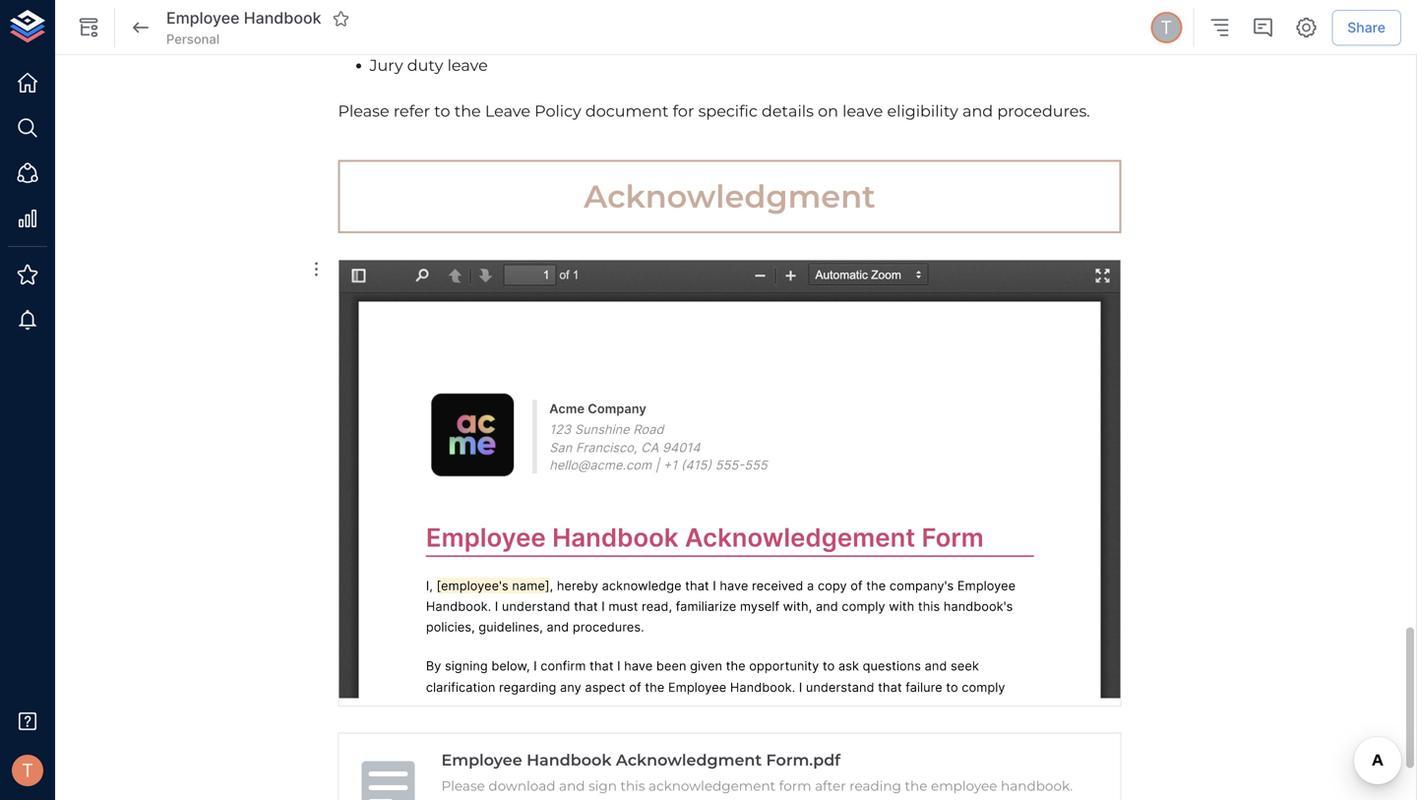 Task type: vqa. For each thing, say whether or not it's contained in the screenshot.
rightmost T
yes



Task type: describe. For each thing, give the bounding box(es) containing it.
1 horizontal spatial t button
[[1148, 9, 1185, 46]]

personal link
[[166, 30, 220, 48]]

personal
[[166, 31, 220, 47]]

please inside the employee handbook acknowledgment form.pdf please download and sign this acknowledgement form after reading the employee handbook.
[[441, 778, 485, 794]]

this
[[621, 778, 645, 794]]

handbook for employee handbook acknowledgment form.pdf please download and sign this acknowledgement form after reading the employee handbook.
[[527, 751, 612, 770]]

settings image
[[1295, 16, 1318, 39]]

refer
[[394, 102, 430, 121]]

employee for employee handbook
[[166, 9, 240, 28]]

leave
[[485, 102, 531, 121]]

0 horizontal spatial please
[[338, 102, 389, 121]]

share
[[1348, 19, 1386, 36]]

after
[[815, 778, 846, 794]]

handbook.
[[1001, 778, 1073, 794]]

0 horizontal spatial the
[[454, 102, 481, 121]]

0 vertical spatial leave
[[447, 56, 488, 75]]

employee
[[931, 778, 998, 794]]

eligibility
[[887, 102, 958, 121]]

the inside the employee handbook acknowledgment form.pdf please download and sign this acknowledgement form after reading the employee handbook.
[[905, 778, 928, 794]]

policy
[[535, 102, 581, 121]]

comments image
[[1251, 16, 1275, 39]]

for
[[673, 102, 694, 121]]

download
[[489, 778, 556, 794]]

favorite image
[[332, 10, 350, 27]]

to
[[434, 102, 450, 121]]

show wiki image
[[77, 16, 100, 39]]

1 vertical spatial t button
[[6, 749, 49, 792]]

sign
[[589, 778, 617, 794]]

reading
[[850, 778, 902, 794]]

table of contents image
[[1208, 16, 1232, 39]]

procedures.
[[997, 102, 1090, 121]]

duty
[[407, 56, 443, 75]]

acknowledgement
[[649, 778, 776, 794]]

go back image
[[129, 16, 153, 39]]



Task type: locate. For each thing, give the bounding box(es) containing it.
0 vertical spatial t
[[1161, 17, 1172, 38]]

0 vertical spatial please
[[338, 102, 389, 121]]

1 horizontal spatial the
[[905, 778, 928, 794]]

1 vertical spatial t
[[22, 760, 33, 781]]

leave right duty
[[447, 56, 488, 75]]

1 vertical spatial employee
[[441, 751, 522, 770]]

1 horizontal spatial please
[[441, 778, 485, 794]]

employee up personal
[[166, 9, 240, 28]]

0 horizontal spatial and
[[559, 778, 585, 794]]

t for bottom t button
[[22, 760, 33, 781]]

the right to
[[454, 102, 481, 121]]

1 vertical spatial acknowledgment
[[616, 751, 762, 770]]

t button
[[1148, 9, 1185, 46], [6, 749, 49, 792]]

and left sign on the bottom left
[[559, 778, 585, 794]]

jury
[[370, 56, 403, 75]]

1 horizontal spatial t
[[1161, 17, 1172, 38]]

on
[[818, 102, 839, 121]]

handbook inside the employee handbook acknowledgment form.pdf please download and sign this acknowledgement form after reading the employee handbook.
[[527, 751, 612, 770]]

please left download
[[441, 778, 485, 794]]

handbook up sign on the bottom left
[[527, 751, 612, 770]]

details
[[762, 102, 814, 121]]

handbook left favorite icon
[[244, 9, 321, 28]]

1 horizontal spatial and
[[963, 102, 993, 121]]

employee for employee handbook acknowledgment form.pdf please download and sign this acknowledgement form after reading the employee handbook.
[[441, 751, 522, 770]]

0 vertical spatial handbook
[[244, 9, 321, 28]]

0 horizontal spatial t
[[22, 760, 33, 781]]

1 vertical spatial leave
[[843, 102, 883, 121]]

1 vertical spatial please
[[441, 778, 485, 794]]

0 horizontal spatial handbook
[[244, 9, 321, 28]]

1 horizontal spatial handbook
[[527, 751, 612, 770]]

0 vertical spatial acknowledgment
[[584, 177, 876, 216]]

document
[[585, 102, 669, 121]]

0 horizontal spatial employee
[[166, 9, 240, 28]]

jury duty leave
[[370, 56, 488, 75]]

handbook
[[244, 9, 321, 28], [527, 751, 612, 770]]

t
[[1161, 17, 1172, 38], [22, 760, 33, 781]]

form.pdf
[[766, 751, 841, 770]]

employee
[[166, 9, 240, 28], [441, 751, 522, 770]]

please refer to the leave policy document for specific details on leave eligibility and procedures.
[[338, 102, 1090, 121]]

0 horizontal spatial leave
[[447, 56, 488, 75]]

and inside the employee handbook acknowledgment form.pdf please download and sign this acknowledgement form after reading the employee handbook.
[[559, 778, 585, 794]]

employee handbook
[[166, 9, 321, 28]]

acknowledgment up acknowledgement in the bottom of the page
[[616, 751, 762, 770]]

1 horizontal spatial leave
[[843, 102, 883, 121]]

form
[[779, 778, 812, 794]]

t for rightmost t button
[[1161, 17, 1172, 38]]

1 vertical spatial and
[[559, 778, 585, 794]]

0 vertical spatial t button
[[1148, 9, 1185, 46]]

acknowledgment inside the employee handbook acknowledgment form.pdf please download and sign this acknowledgement form after reading the employee handbook.
[[616, 751, 762, 770]]

and
[[963, 102, 993, 121], [559, 778, 585, 794]]

1 vertical spatial handbook
[[527, 751, 612, 770]]

leave right on on the right top of the page
[[843, 102, 883, 121]]

please
[[338, 102, 389, 121], [441, 778, 485, 794]]

handbook for employee handbook
[[244, 9, 321, 28]]

0 vertical spatial and
[[963, 102, 993, 121]]

employee handbook acknowledgment form.pdf please download and sign this acknowledgement form after reading the employee handbook.
[[441, 751, 1073, 794]]

employee up download
[[441, 751, 522, 770]]

leave
[[447, 56, 488, 75], [843, 102, 883, 121]]

specific
[[698, 102, 758, 121]]

the right reading
[[905, 778, 928, 794]]

0 vertical spatial employee
[[166, 9, 240, 28]]

please left refer
[[338, 102, 389, 121]]

acknowledgment
[[584, 177, 876, 216], [616, 751, 762, 770]]

the
[[454, 102, 481, 121], [905, 778, 928, 794]]

0 vertical spatial the
[[454, 102, 481, 121]]

acknowledgment down the specific
[[584, 177, 876, 216]]

1 vertical spatial the
[[905, 778, 928, 794]]

1 horizontal spatial employee
[[441, 751, 522, 770]]

employee inside the employee handbook acknowledgment form.pdf please download and sign this acknowledgement form after reading the employee handbook.
[[441, 751, 522, 770]]

0 horizontal spatial t button
[[6, 749, 49, 792]]

share button
[[1332, 10, 1402, 46]]

and right eligibility
[[963, 102, 993, 121]]



